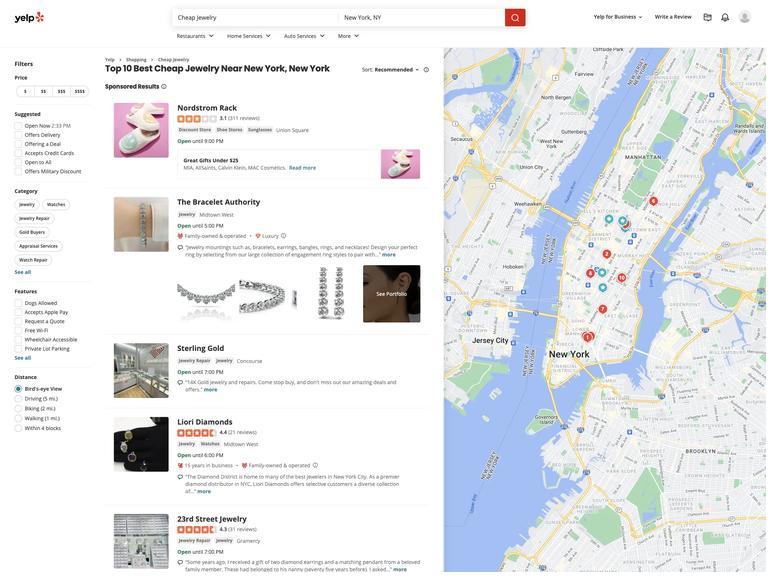 Task type: locate. For each thing, give the bounding box(es) containing it.
review
[[675, 13, 692, 20]]

1 vertical spatial years
[[202, 559, 215, 566]]

offering a deal
[[25, 141, 61, 148]]

distributor
[[208, 481, 234, 488]]

open for nordstrom
[[178, 138, 191, 145]]

2 none field from the left
[[345, 14, 500, 22]]

until up "14k
[[193, 369, 203, 376]]

more down your
[[383, 251, 396, 258]]

1 none field from the left
[[178, 14, 333, 22]]

jewelry inside the '"14k gold jewelry and repairs. come stop buy, and don't miss out our amazing deals and offers."'
[[210, 379, 227, 386]]

None field
[[178, 14, 333, 22], [345, 14, 500, 22]]

0 horizontal spatial none field
[[178, 14, 333, 22]]

write a review
[[656, 13, 692, 20]]

diamond inside "the diamond district is home to many of the best jewelers in new york city. as a premier diamond distributor in nyc, liori diamonds offers selective customers a diverse collection of…"
[[186, 481, 207, 488]]

new
[[244, 63, 263, 75], [289, 63, 308, 75], [334, 474, 345, 481]]

1 vertical spatial see all button
[[15, 355, 31, 362]]

map region
[[387, 0, 767, 573]]

2 16 speech v2 image from the top
[[178, 475, 183, 481]]

0 horizontal spatial owned
[[202, 233, 218, 240]]

16 info v2 image
[[424, 67, 430, 73]]

selecting
[[203, 251, 224, 258]]

repair down 4.3 star rating image
[[196, 538, 211, 544]]

1 vertical spatial all
[[25, 355, 31, 362]]

16 chevron down v2 image inside recommended dropdown button
[[415, 67, 420, 73]]

jewelry left near
[[185, 63, 220, 75]]

family-owned & operated up mountings
[[185, 233, 246, 240]]

none field near
[[345, 14, 500, 22]]

see all button down watch
[[15, 269, 31, 276]]

info icon image
[[281, 233, 287, 239], [281, 233, 287, 239], [313, 463, 319, 469], [313, 463, 319, 469]]

2 vertical spatial jewelry repair
[[179, 538, 211, 544]]

diamond up of…"
[[186, 481, 207, 488]]

a down accepts apple pay
[[46, 318, 48, 325]]

reviews) for nordstrom rack
[[240, 115, 260, 122]]

1 vertical spatial from
[[385, 559, 396, 566]]

1 horizontal spatial yelp
[[595, 13, 605, 20]]

jewelry repair button up gold buyers
[[15, 213, 54, 224]]

sterling gold link
[[178, 344, 224, 354]]

23rd street jewelry image
[[615, 271, 630, 285], [615, 271, 630, 285]]

mi.) for walking (1 mi.)
[[51, 415, 60, 422]]

0 horizontal spatial yelp
[[105, 57, 115, 63]]

1 vertical spatial liori diamonds image
[[114, 418, 169, 472]]

in down is
[[235, 481, 239, 488]]

pm inside group
[[63, 122, 71, 129]]

jewelry down 4.3
[[216, 538, 233, 544]]

1 horizontal spatial operated
[[289, 462, 311, 469]]

1 open until 7:00 pm from the top
[[178, 369, 224, 376]]

repair down appraisal services button
[[34, 257, 48, 263]]

years for in
[[192, 462, 205, 469]]

open until 7:00 pm for 23rd
[[178, 549, 224, 556]]

"the
[[186, 474, 196, 481]]

jewelry repair button for gramercy
[[178, 538, 212, 545]]

23rd street jewelry image
[[114, 515, 169, 569]]

1 vertical spatial midtown
[[224, 441, 245, 448]]

1 horizontal spatial i
[[370, 567, 371, 573]]

jewelry down restaurants
[[173, 57, 189, 63]]

0 vertical spatial all
[[25, 269, 31, 276]]

square
[[292, 127, 309, 134]]

watches for left watches button
[[47, 202, 65, 208]]

shopping link
[[126, 57, 147, 63]]

of inside "some years ago, i received a gift of two diamond earrings and a matching pendant from a beloved family member. these had belonged to his nanny (seventy five years before). i asked…"
[[265, 559, 270, 566]]

in up customers on the bottom left
[[328, 474, 333, 481]]

1 vertical spatial operated
[[289, 462, 311, 469]]

filters
[[15, 60, 33, 68]]

1 horizontal spatial diamonds
[[265, 481, 289, 488]]

ring concierge image
[[602, 212, 617, 227]]

discount inside discount store button
[[179, 127, 198, 133]]

anna belen image
[[647, 194, 661, 209]]

large
[[248, 251, 260, 258]]

0 vertical spatial our
[[239, 251, 247, 258]]

more right "read"
[[303, 164, 316, 171]]

watches inside watches link
[[201, 441, 220, 447]]

2 see all button from the top
[[15, 355, 31, 362]]

new right york,
[[289, 63, 308, 75]]

1 horizontal spatial west
[[247, 441, 258, 448]]

0 vertical spatial accepts
[[25, 150, 43, 157]]

2 vertical spatial group
[[12, 288, 91, 362]]

with…"
[[365, 251, 381, 258]]

to inside "some years ago, i received a gift of two diamond earrings and a matching pendant from a beloved family member. these had belonged to his nanny (seventy five years before). i asked…"
[[274, 567, 279, 573]]

to left the pair
[[348, 251, 353, 258]]

1 horizontal spatial collection
[[377, 481, 400, 488]]

operated up the best at left bottom
[[289, 462, 311, 469]]

within 4 blocks
[[25, 425, 61, 432]]

and up styles
[[335, 244, 344, 251]]

yelp for yelp for business
[[595, 13, 605, 20]]

None search field
[[172, 9, 527, 26]]

1 vertical spatial family-
[[249, 462, 266, 469]]

1 7:00 from the top
[[205, 369, 215, 376]]

1 vertical spatial diamond
[[281, 559, 303, 566]]

24 chevron down v2 image for auto services
[[318, 32, 327, 40]]

24 chevron down v2 image left auto
[[264, 32, 273, 40]]

repair for gramercy's jewelry repair button
[[196, 538, 211, 544]]

liori diamonds link
[[178, 418, 233, 428]]

0 vertical spatial from
[[226, 251, 237, 258]]

1 horizontal spatial discount
[[179, 127, 198, 133]]

reviews) up gramercy
[[237, 526, 257, 533]]

more for "the diamond district is home to many of the best jewelers in new york city. as a premier diamond distributor in nyc, liori diamonds offers selective customers a diverse collection of…"
[[198, 488, 211, 495]]

watches up 6:00
[[201, 441, 220, 447]]

ring down "jewelry
[[186, 251, 195, 258]]

24 chevron down v2 image
[[207, 32, 216, 40]]

family-
[[185, 233, 202, 240], [249, 462, 266, 469]]

discount
[[179, 127, 198, 133], [60, 168, 81, 175]]

0 horizontal spatial 24 chevron down v2 image
[[264, 32, 273, 40]]

a left "deal"
[[46, 141, 49, 148]]

1 until from the top
[[193, 138, 203, 145]]

watches button up buyers
[[42, 199, 70, 210]]

0 vertical spatial gold
[[19, 229, 29, 236]]

16 family owned v2 image
[[242, 463, 248, 469]]

1 horizontal spatial in
[[235, 481, 239, 488]]

jewelry down 4.4 star rating image on the bottom of page
[[179, 441, 195, 447]]

i right "ago,"
[[228, 559, 229, 566]]

watch repair button
[[15, 255, 52, 266]]

pm up "ago,"
[[216, 549, 224, 556]]

watches link
[[200, 441, 221, 448]]

0 horizontal spatial york
[[310, 63, 330, 75]]

1 vertical spatial 16 chevron down v2 image
[[415, 67, 420, 73]]

2 24 chevron down v2 image from the left
[[318, 32, 327, 40]]

1 horizontal spatial ring
[[323, 251, 332, 258]]

4
[[42, 425, 44, 432]]

5 until from the top
[[193, 549, 203, 556]]

0 vertical spatial watches button
[[42, 199, 70, 210]]

liori diamonds image
[[620, 217, 635, 232], [114, 418, 169, 472]]

2 horizontal spatial services
[[297, 32, 317, 39]]

16 chevron down v2 image left 16 info v2 image
[[415, 67, 420, 73]]

2 accepts from the top
[[25, 309, 43, 316]]

wi-
[[37, 327, 44, 334]]

16 speech v2 image for 23rd
[[178, 560, 183, 566]]

& up the
[[284, 462, 287, 469]]

jewelry repair down sterling at the left bottom of page
[[179, 358, 211, 364]]

0 horizontal spatial new
[[244, 63, 263, 75]]

2 horizontal spatial in
[[328, 474, 333, 481]]

0 vertical spatial collection
[[261, 251, 284, 258]]

1 vertical spatial see
[[377, 291, 385, 298]]

mi.) right (1
[[51, 415, 60, 422]]

0 vertical spatial watches
[[47, 202, 65, 208]]

city.
[[358, 474, 368, 481]]

eye
[[40, 386, 49, 393]]

services for auto services
[[297, 32, 317, 39]]

to inside the '"jewelry mountings such as, bracelets, earrings, bangles, rings, and necklaces! design your perfect ring by selecting from our large collection of engagement ring styles to pair with…"'
[[348, 251, 353, 258]]

1 vertical spatial jewelry repair link
[[178, 538, 212, 545]]

5:00
[[205, 222, 215, 229]]

0 vertical spatial jewelry repair button
[[15, 213, 54, 224]]

1 all from the top
[[25, 269, 31, 276]]

3.1 star rating image
[[178, 115, 217, 123]]

jewelry repair for gramercy
[[179, 538, 211, 544]]

midtown up the 5:00
[[200, 211, 221, 218]]

open up 15
[[178, 452, 191, 459]]

all for features
[[25, 355, 31, 362]]

1 vertical spatial in
[[328, 474, 333, 481]]

1 horizontal spatial liori diamonds image
[[620, 217, 635, 232]]

apple
[[45, 309, 58, 316]]

lot
[[43, 346, 50, 353]]

the bracelet authority image
[[114, 197, 169, 252], [616, 214, 630, 229]]

0 horizontal spatial midtown
[[200, 211, 221, 218]]

1 vertical spatial liori
[[253, 481, 264, 488]]

accepts down offering
[[25, 150, 43, 157]]

see down watch
[[15, 269, 23, 276]]

delivery
[[41, 132, 60, 138]]

to
[[39, 159, 44, 166], [348, 251, 353, 258], [259, 474, 264, 481], [274, 567, 279, 573]]

services for appraisal services
[[40, 243, 58, 250]]

16 speech v2 image left "14k
[[178, 380, 183, 386]]

york down auto services link
[[310, 63, 330, 75]]

until for sterling
[[193, 369, 203, 376]]

1 vertical spatial offers
[[25, 168, 40, 175]]

jewelry up (31 on the bottom of the page
[[220, 515, 247, 524]]

3 24 chevron down v2 image from the left
[[353, 32, 361, 40]]

0 vertical spatial group
[[12, 111, 91, 178]]

16 family owned v2 image
[[178, 233, 183, 239]]

0 vertical spatial open until 7:00 pm
[[178, 369, 224, 376]]

16 speech v2 image left "the
[[178, 475, 183, 481]]

group
[[12, 111, 91, 178], [13, 188, 91, 276], [12, 288, 91, 362]]

$$ button
[[34, 86, 52, 97]]

discount down '3.1 star rating' image
[[179, 127, 198, 133]]

new up customers on the bottom left
[[334, 474, 345, 481]]

our right out
[[343, 379, 351, 386]]

notifications image
[[721, 13, 730, 22]]

bracelets,
[[253, 244, 276, 251]]

0 vertical spatial see
[[15, 269, 23, 276]]

credit
[[45, 150, 59, 157]]

0 horizontal spatial diamond
[[186, 481, 207, 488]]

24 chevron down v2 image inside more link
[[353, 32, 361, 40]]

see all button for category
[[15, 269, 31, 276]]

from down such
[[226, 251, 237, 258]]

option group
[[12, 374, 91, 435]]

24 chevron down v2 image
[[264, 32, 273, 40], [318, 32, 327, 40], [353, 32, 361, 40]]

until for nordstrom
[[193, 138, 203, 145]]

pay
[[60, 309, 68, 316]]

group containing features
[[12, 288, 91, 362]]

0 horizontal spatial watches
[[47, 202, 65, 208]]

"jewelry mountings such as, bracelets, earrings, bangles, rings, and necklaces! design your perfect ring by selecting from our large collection of engagement ring styles to pair with…"
[[186, 244, 418, 258]]

portfolio
[[387, 291, 407, 298]]

services down buyers
[[40, 243, 58, 250]]

offers delivery
[[25, 132, 60, 138]]

repair inside watch repair button
[[34, 257, 48, 263]]

none field find
[[178, 14, 333, 22]]

1 vertical spatial family-owned & operated
[[249, 462, 311, 469]]

repair for the top jewelry repair button
[[36, 216, 50, 222]]

gold
[[19, 229, 29, 236], [208, 344, 224, 354], [198, 379, 209, 386]]

all
[[46, 159, 51, 166]]

from up asked…"
[[385, 559, 396, 566]]

mountings
[[206, 244, 231, 251]]

2 until from the top
[[193, 222, 203, 229]]

member.
[[201, 567, 223, 573]]

4 until from the top
[[193, 452, 203, 459]]

2 7:00 from the top
[[205, 549, 215, 556]]

shoe stores link
[[216, 126, 244, 134]]

2 all from the top
[[25, 355, 31, 362]]

0 vertical spatial more link
[[383, 251, 396, 258]]

7:00 for street
[[205, 549, 215, 556]]

offers down open to all
[[25, 168, 40, 175]]

1 horizontal spatial family-owned & operated
[[249, 462, 311, 469]]

1 horizontal spatial from
[[385, 559, 396, 566]]

pm for nordstrom
[[216, 138, 224, 145]]

all down private
[[25, 355, 31, 362]]

0 vertical spatial years
[[192, 462, 205, 469]]

of…"
[[186, 488, 196, 495]]

gold right sterling at the left bottom of page
[[208, 344, 224, 354]]

16 chevron right v2 image
[[150, 57, 155, 63]]

1 vertical spatial diamonds
[[265, 481, 289, 488]]

family- for 16 family owned v2 image
[[249, 462, 266, 469]]

repair up buyers
[[36, 216, 50, 222]]

1 offers from the top
[[25, 132, 40, 138]]

2 vertical spatial reviews)
[[237, 526, 257, 533]]

reviews) for liori diamonds
[[237, 429, 257, 436]]

services inside auto services link
[[297, 32, 317, 39]]

see all button for features
[[15, 355, 31, 362]]

see all down private
[[15, 355, 31, 362]]

2 jewelry repair link from the top
[[178, 538, 212, 545]]

1 horizontal spatial york
[[346, 474, 357, 481]]

the
[[286, 474, 294, 481]]

liori diamonds
[[178, 418, 233, 428]]

1 horizontal spatial 24 chevron down v2 image
[[318, 32, 327, 40]]

0 vertical spatial i
[[228, 559, 229, 566]]

sterling
[[178, 344, 206, 354]]

diamond inside "some years ago, i received a gift of two diamond earrings and a matching pendant from a beloved family member. these had belonged to his nanny (seventy five years before). i asked…"
[[281, 559, 303, 566]]

watches button
[[42, 199, 70, 210], [200, 441, 221, 448]]

before).
[[350, 567, 368, 573]]

Find text field
[[178, 14, 333, 22]]

all for category
[[25, 269, 31, 276]]

two
[[271, 559, 280, 566]]

see all button down private
[[15, 355, 31, 362]]

until left the 5:00
[[193, 222, 203, 229]]

diamond
[[198, 474, 220, 481]]

pm for liori
[[216, 452, 224, 459]]

3 until from the top
[[193, 369, 203, 376]]

0 horizontal spatial ring
[[186, 251, 195, 258]]

collection down the premier on the bottom of page
[[377, 481, 400, 488]]

2 open until 7:00 pm from the top
[[178, 549, 224, 556]]

1 horizontal spatial of
[[280, 474, 285, 481]]

(5
[[43, 396, 48, 403]]

royal star jewelry image
[[581, 330, 596, 345]]

discount down cards
[[60, 168, 81, 175]]

and
[[335, 244, 344, 251], [229, 379, 238, 386], [297, 379, 306, 386], [388, 379, 397, 386], [325, 559, 334, 566]]

0 vertical spatial midtown
[[200, 211, 221, 218]]

24 chevron down v2 image for more
[[353, 32, 361, 40]]

1 vertical spatial see all
[[15, 355, 31, 362]]

0 horizontal spatial collection
[[261, 251, 284, 258]]

district
[[221, 474, 238, 481]]

16 speech v2 image
[[178, 380, 183, 386], [178, 475, 183, 481], [178, 560, 183, 566]]

gold inside the '"14k gold jewelry and repairs. come stop buy, and don't miss out our amazing deals and offers."'
[[198, 379, 209, 386]]

years up member. on the left of page
[[202, 559, 215, 566]]

operated for 16 family owned v2 icon on the top left of the page
[[224, 233, 246, 240]]

pm right 6:00
[[216, 452, 224, 459]]

family-owned & operated for 16 family owned v2 icon on the top left of the page
[[185, 233, 246, 240]]

premier
[[381, 474, 400, 481]]

driving (5 mi.)
[[25, 396, 58, 403]]

pm right the 5:00
[[216, 222, 224, 229]]

0 vertical spatial 7:00
[[205, 369, 215, 376]]

yelp inside "button"
[[595, 13, 605, 20]]

owned up the many
[[266, 462, 282, 469]]

repairs.
[[239, 379, 257, 386]]

gift
[[256, 559, 264, 566]]

0 vertical spatial 16 chevron down v2 image
[[638, 14, 644, 20]]

owned down the 5:00
[[202, 233, 218, 240]]

yelp for business
[[595, 13, 637, 20]]

24 chevron down v2 image inside home services link
[[264, 32, 273, 40]]

many
[[266, 474, 279, 481]]

23rd
[[178, 515, 194, 524]]

blocks
[[46, 425, 61, 432]]

business
[[212, 462, 233, 469]]

of down "earrings,"
[[285, 251, 290, 258]]

years down open until 6:00 pm
[[192, 462, 205, 469]]

& up mountings
[[219, 233, 223, 240]]

until down discount store link
[[193, 138, 203, 145]]

1 vertical spatial i
[[370, 567, 371, 573]]

0 vertical spatial midtown west
[[200, 211, 234, 218]]

1 vertical spatial jewelry repair
[[179, 358, 211, 364]]

open until 7:00 pm
[[178, 369, 224, 376], [178, 549, 224, 556]]

1 see all button from the top
[[15, 269, 31, 276]]

open for the
[[178, 222, 191, 229]]

collection down the bracelets,
[[261, 251, 284, 258]]

1 vertical spatial open until 7:00 pm
[[178, 549, 224, 556]]

1 accepts from the top
[[25, 150, 43, 157]]

0 vertical spatial family-owned & operated
[[185, 233, 246, 240]]

york inside "the diamond district is home to many of the best jewelers in new york city. as a premier diamond distributor in nyc, liori diamonds offers selective customers a diverse collection of…"
[[346, 474, 357, 481]]

2 horizontal spatial new
[[334, 474, 345, 481]]

random accessories image
[[596, 302, 611, 317]]

christina o. image
[[739, 10, 752, 23]]

more right offers."
[[204, 387, 218, 394]]

business categories element
[[171, 26, 752, 47]]

accepts credit cards
[[25, 150, 74, 157]]

services inside home services link
[[243, 32, 263, 39]]

1 vertical spatial mi.)
[[46, 405, 55, 412]]

1 16 speech v2 image from the top
[[178, 380, 183, 386]]

0 vertical spatial offers
[[25, 132, 40, 138]]

1 24 chevron down v2 image from the left
[[264, 32, 273, 40]]

4.4 star rating image
[[178, 430, 217, 437]]

family- right 16 family owned v2 image
[[249, 462, 266, 469]]

0 horizontal spatial in
[[206, 462, 211, 469]]

midtown west down 4.4 (21 reviews)
[[224, 441, 258, 448]]

cheap jewelry
[[158, 57, 189, 63]]

of inside "the diamond district is home to many of the best jewelers in new york city. as a premier diamond distributor in nyc, liori diamonds offers selective customers a diverse collection of…"
[[280, 474, 285, 481]]

16 chevron down v2 image inside yelp for business "button"
[[638, 14, 644, 20]]

and right deals
[[388, 379, 397, 386]]

mi.) for driving (5 mi.)
[[49, 396, 58, 403]]

wheelchair accessible
[[25, 336, 77, 343]]

jewelry repair for concourse
[[179, 358, 211, 364]]

1 see all from the top
[[15, 269, 31, 276]]

pendant
[[363, 559, 383, 566]]

1 horizontal spatial none field
[[345, 14, 500, 22]]

owned
[[202, 233, 218, 240], [266, 462, 282, 469]]

0 vertical spatial owned
[[202, 233, 218, 240]]

0 vertical spatial jewelry repair link
[[178, 358, 212, 365]]

24 chevron down v2 image inside auto services link
[[318, 32, 327, 40]]

3 16 speech v2 image from the top
[[178, 560, 183, 566]]

"some years ago, i received a gift of two diamond earrings and a matching pendant from a beloved family member. these had belonged to his nanny (seventy five years before). i asked…"
[[186, 559, 421, 573]]

all down watch
[[25, 269, 31, 276]]

our
[[239, 251, 247, 258], [343, 379, 351, 386]]

mi.) right (2
[[46, 405, 55, 412]]

authority
[[225, 197, 260, 207]]

open up "some
[[178, 549, 191, 556]]

family- up "jewelry
[[185, 233, 202, 240]]

until for liori
[[193, 452, 203, 459]]

diamonds
[[196, 418, 233, 428], [265, 481, 289, 488]]

0 vertical spatial see all
[[15, 269, 31, 276]]

1 horizontal spatial owned
[[266, 462, 282, 469]]

earrings
[[304, 559, 324, 566]]

jewelry button down category
[[15, 199, 40, 210]]

in
[[206, 462, 211, 469], [328, 474, 333, 481], [235, 481, 239, 488]]

services inside appraisal services button
[[40, 243, 58, 250]]

1 jewelry repair link from the top
[[178, 358, 212, 365]]

gold buyers
[[19, 229, 45, 236]]

offers military discount
[[25, 168, 81, 175]]

1 vertical spatial accepts
[[25, 309, 43, 316]]

7:00 for gold
[[205, 369, 215, 376]]

more link down your
[[383, 251, 396, 258]]

0 vertical spatial diamond
[[186, 481, 207, 488]]

a left matching
[[335, 559, 338, 566]]

1 vertical spatial jewelry repair button
[[178, 358, 212, 365]]

years down matching
[[336, 567, 348, 573]]

see all for features
[[15, 355, 31, 362]]

jewelry repair link down sterling at the left bottom of page
[[178, 358, 212, 365]]

best
[[134, 63, 153, 75]]

amazing
[[352, 379, 372, 386]]

1 horizontal spatial watches button
[[200, 441, 221, 448]]

1 vertical spatial watches button
[[200, 441, 221, 448]]

0 vertical spatial york
[[310, 63, 330, 75]]

our inside the '"jewelry mountings such as, bracelets, earrings, bangles, rings, and necklaces! design your perfect ring by selecting from our large collection of engagement ring styles to pair with…"'
[[239, 251, 247, 258]]

in down 6:00
[[206, 462, 211, 469]]

sponsored
[[105, 83, 137, 91]]

16 chevron down v2 image
[[638, 14, 644, 20], [415, 67, 420, 73]]

7:00 up member. on the left of page
[[205, 549, 215, 556]]

of right gift
[[265, 559, 270, 566]]

miss
[[321, 379, 332, 386]]

pm right 9:00
[[216, 138, 224, 145]]

watch
[[19, 257, 33, 263]]

2 see all from the top
[[15, 355, 31, 362]]

pm for sterling
[[216, 369, 224, 376]]

driving
[[25, 396, 42, 403]]

0 vertical spatial yelp
[[595, 13, 605, 20]]

(31
[[228, 526, 236, 533]]

more link for the bracelet authority
[[383, 251, 396, 258]]

$
[[24, 88, 27, 95]]

0 horizontal spatial our
[[239, 251, 247, 258]]

1 vertical spatial gold
[[208, 344, 224, 354]]

1 vertical spatial collection
[[377, 481, 400, 488]]

klein,
[[234, 164, 247, 171]]

our inside the '"14k gold jewelry and repairs. come stop buy, and don't miss out our amazing deals and offers."'
[[343, 379, 351, 386]]

gold for "14k
[[198, 379, 209, 386]]

gold left buyers
[[19, 229, 29, 236]]

1 vertical spatial more link
[[204, 387, 218, 394]]

1 ring from the left
[[186, 251, 195, 258]]

dogs
[[25, 300, 37, 307]]

4.3 star rating image
[[178, 527, 217, 534]]

owned for 16 family owned v2 image
[[266, 462, 282, 469]]

offers for offers military discount
[[25, 168, 40, 175]]

services right home
[[243, 32, 263, 39]]

0 vertical spatial operated
[[224, 233, 246, 240]]

offering
[[25, 141, 44, 148]]

2 vertical spatial gold
[[198, 379, 209, 386]]

midtown west down 'the bracelet authority' 'link'
[[200, 211, 234, 218]]

walking
[[25, 415, 44, 422]]

buy,
[[286, 379, 296, 386]]

pm right '2:33'
[[63, 122, 71, 129]]

and up the five
[[325, 559, 334, 566]]

2 offers from the top
[[25, 168, 40, 175]]

repair down sterling gold link
[[196, 358, 211, 364]]

diverse
[[358, 481, 376, 488]]

watches button up 6:00
[[200, 441, 221, 448]]

jewelry repair inside group
[[19, 216, 50, 222]]

2:33
[[52, 122, 62, 129]]

16 speech v2 image left "some
[[178, 560, 183, 566]]

more
[[303, 164, 316, 171], [383, 251, 396, 258], [204, 387, 218, 394], [198, 488, 211, 495]]

1 vertical spatial of
[[280, 474, 285, 481]]



Task type: vqa. For each thing, say whether or not it's contained in the screenshot.
the rightmost MARK
no



Task type: describe. For each thing, give the bounding box(es) containing it.
pm for the
[[216, 222, 224, 229]]

0 horizontal spatial west
[[222, 211, 234, 218]]

concourse
[[237, 358, 263, 365]]

of for the
[[280, 474, 285, 481]]

0 horizontal spatial the bracelet authority image
[[114, 197, 169, 252]]

of inside the '"jewelry mountings such as, bracelets, earrings, bangles, rings, and necklaces! design your perfect ring by selecting from our large collection of engagement ring styles to pair with…"'
[[285, 251, 290, 258]]

repair for jewelry repair button associated with concourse
[[196, 358, 211, 364]]

1 vertical spatial discount
[[60, 168, 81, 175]]

years for ago,
[[202, 559, 215, 566]]

more inside great gifts under $25 mia, allsaints, calvin klein, mac cosmetics. read more
[[303, 164, 316, 171]]

dogs allowed
[[25, 300, 57, 307]]

such
[[233, 244, 244, 251]]

new inside "the diamond district is home to many of the best jewelers in new york city. as a premier diamond distributor in nyc, liori diamonds offers selective customers a diverse collection of…"
[[334, 474, 345, 481]]

$$$$
[[75, 88, 85, 95]]

more for "jewelry mountings such as, bracelets, earrings, bangles, rings, and necklaces! design your perfect ring by selecting from our large collection of engagement ring styles to pair with…"
[[383, 251, 396, 258]]

sterling gold
[[178, 344, 224, 354]]

until for the
[[193, 222, 203, 229]]

free
[[25, 327, 35, 334]]

necklaces!
[[345, 244, 370, 251]]

jewelry link down the
[[178, 211, 197, 218]]

your
[[389, 244, 400, 251]]

military
[[41, 168, 59, 175]]

yelp for business button
[[592, 10, 647, 24]]

ling ling wu jewelry image
[[581, 331, 595, 345]]

earrings plaza image
[[600, 247, 615, 262]]

styles
[[334, 251, 347, 258]]

is
[[239, 474, 243, 481]]

sort:
[[362, 66, 374, 73]]

gifts
[[199, 157, 211, 164]]

option group containing distance
[[12, 374, 91, 435]]

reviews) for 23rd street jewelry
[[237, 526, 257, 533]]

quote
[[50, 318, 65, 325]]

repair for watch repair button
[[34, 257, 48, 263]]

16 info v2 image
[[161, 84, 167, 90]]

jewelry repair link for gramercy
[[178, 538, 212, 545]]

gold for sterling
[[208, 344, 224, 354]]

open left all
[[25, 159, 38, 166]]

appraisal services
[[19, 243, 58, 250]]

stephanie gottlieb fine jewelry image
[[618, 221, 633, 235]]

come
[[259, 379, 272, 386]]

home
[[227, 32, 242, 39]]

collection inside the '"jewelry mountings such as, bracelets, earrings, bangles, rings, and necklaces! design your perfect ring by selecting from our large collection of engagement ring styles to pair with…"'
[[261, 251, 284, 258]]

open down suggested
[[25, 122, 38, 129]]

from inside the '"jewelry mountings such as, bracelets, earrings, bangles, rings, and necklaces! design your perfect ring by selecting from our large collection of engagement ring styles to pair with…"'
[[226, 251, 237, 258]]

16 speech v2 image
[[178, 245, 183, 251]]

1 vertical spatial west
[[247, 441, 258, 448]]

jewelry button left concourse
[[215, 358, 234, 365]]

beloved
[[402, 559, 421, 566]]

private lot parking
[[25, 346, 70, 353]]

home services link
[[222, 26, 279, 47]]

discount store link
[[178, 126, 213, 134]]

"jewelry
[[186, 244, 204, 251]]

jewelry repair button for concourse
[[178, 358, 212, 365]]

jewelry down the
[[179, 211, 195, 218]]

ago,
[[216, 559, 226, 566]]

see all for category
[[15, 269, 31, 276]]

bird's-eye view
[[25, 386, 62, 393]]

auto
[[285, 32, 296, 39]]

pm for 23rd
[[216, 549, 224, 556]]

recommended button
[[375, 66, 420, 73]]

collection inside "the diamond district is home to many of the best jewelers in new york city. as a premier diamond distributor in nyc, liori diamonds offers selective customers a diverse collection of…"
[[377, 481, 400, 488]]

0 horizontal spatial i
[[228, 559, 229, 566]]

customers
[[328, 481, 353, 488]]

suggested
[[15, 111, 41, 118]]

more link
[[333, 26, 367, 47]]

0 horizontal spatial watches button
[[42, 199, 70, 210]]

yelp for the yelp 'link'
[[105, 57, 115, 63]]

accepts apple pay
[[25, 309, 68, 316]]

asked…"
[[373, 567, 392, 573]]

wheelchair
[[25, 336, 52, 343]]

more for "14k gold jewelry and repairs. come stop buy, and don't miss out our amazing deals and offers."
[[204, 387, 218, 394]]

liori inside "the diamond district is home to many of the best jewelers in new york city. as a premier diamond distributor in nyc, liori diamonds offers selective customers a diverse collection of…"
[[253, 481, 264, 488]]

& for 16 family owned v2 icon on the top left of the page
[[219, 233, 223, 240]]

jewelry link down 4.3
[[215, 538, 234, 545]]

(1
[[45, 415, 49, 422]]

16 chevron down v2 image for recommended
[[415, 67, 420, 73]]

a left gift
[[252, 559, 255, 566]]

distance
[[15, 374, 37, 381]]

restaurants
[[177, 32, 206, 39]]

nordstrom rack link
[[178, 103, 237, 113]]

auto services
[[285, 32, 317, 39]]

offers for offers delivery
[[25, 132, 40, 138]]

2 vertical spatial years
[[336, 567, 348, 573]]

more link for liori diamonds
[[198, 488, 211, 495]]

perfect
[[401, 244, 418, 251]]

appraisal
[[19, 243, 39, 250]]

cheap up 16 info v2 icon at the left of page
[[154, 63, 184, 75]]

projects image
[[704, 13, 713, 22]]

jewelry down sterling at the left bottom of page
[[179, 358, 195, 364]]

16 years in business v2 image
[[178, 463, 183, 469]]

user actions element
[[589, 9, 762, 54]]

diamonds inside "the diamond district is home to many of the best jewelers in new york city. as a premier diamond distributor in nyc, liori diamonds offers selective customers a diverse collection of…"
[[265, 481, 289, 488]]

0 horizontal spatial liori
[[178, 418, 194, 428]]

1 horizontal spatial midtown
[[224, 441, 245, 448]]

family-owned & operated for 16 family owned v2 image
[[249, 462, 311, 469]]

open until 5:00 pm
[[178, 222, 224, 229]]

stop
[[274, 379, 284, 386]]

16 speech v2 image for sterling
[[178, 380, 183, 386]]

sterling gold image
[[114, 344, 169, 399]]

0 vertical spatial liori diamonds image
[[620, 217, 635, 232]]

jewelry down 4.3 star rating image
[[179, 538, 195, 544]]

jewelry button down 4.3
[[215, 538, 234, 545]]

23rd street jewelry
[[178, 515, 247, 524]]

price group
[[15, 74, 91, 99]]

and left repairs. at left bottom
[[229, 379, 238, 386]]

a left beloved
[[398, 559, 400, 566]]

24 chevron down v2 image for home services
[[264, 32, 273, 40]]

great
[[184, 157, 198, 164]]

discount store
[[179, 127, 211, 133]]

jewelry button down 4.4 star rating image on the bottom of page
[[178, 441, 197, 448]]

to left all
[[39, 159, 44, 166]]

jewelry link left concourse
[[215, 358, 234, 365]]

2 ring from the left
[[323, 251, 332, 258]]

ay jewelry image
[[618, 217, 633, 231]]

a right the write
[[670, 13, 673, 20]]

bird's-
[[25, 386, 40, 393]]

owned for 16 family owned v2 icon on the top left of the page
[[202, 233, 218, 240]]

services for home services
[[243, 32, 263, 39]]

gold inside button
[[19, 229, 29, 236]]

family
[[186, 567, 200, 573]]

jewelry link down 4.4 star rating image on the bottom of page
[[178, 441, 197, 448]]

near
[[221, 63, 242, 75]]

15 years in business
[[185, 462, 233, 469]]

brilliant earth image
[[595, 266, 610, 280]]

gold buyers button
[[15, 227, 50, 238]]

operated for 16 family owned v2 image
[[289, 462, 311, 469]]

jewelry button down the
[[178, 211, 197, 218]]

from inside "some years ago, i received a gift of two diamond earrings and a matching pendant from a beloved family member. these had belonged to his nanny (seventy five years before). i asked…"
[[385, 559, 396, 566]]

accepts for accepts credit cards
[[25, 150, 43, 157]]

& for 16 family owned v2 image
[[284, 462, 287, 469]]

open until 7:00 pm for sterling
[[178, 369, 224, 376]]

accepts for accepts apple pay
[[25, 309, 43, 316]]

16 luxury v2 image
[[255, 233, 261, 239]]

16 chevron down v2 image for yelp for business
[[638, 14, 644, 20]]

1 horizontal spatial the bracelet authority image
[[616, 214, 630, 229]]

jewelry left concourse
[[216, 358, 233, 364]]

the
[[178, 197, 191, 207]]

open until 9:00 pm
[[178, 138, 224, 145]]

group containing suggested
[[12, 111, 91, 178]]

under
[[213, 157, 229, 164]]

search image
[[511, 13, 520, 22]]

earrings,
[[277, 244, 298, 251]]

16 chevron right v2 image
[[118, 57, 123, 63]]

nanny
[[289, 567, 303, 573]]

parking
[[52, 346, 70, 353]]

mi.) for biking (2 mi.)
[[46, 405, 55, 412]]

a right as on the left
[[377, 474, 379, 481]]

davizi jewels image
[[617, 216, 631, 231]]

see for features
[[15, 355, 23, 362]]

a left diverse
[[354, 481, 357, 488]]

to inside "the diamond district is home to many of the best jewelers in new york city. as a premier diamond distributor in nyc, liori diamonds offers selective customers a diverse collection of…"
[[259, 474, 264, 481]]

and inside "some years ago, i received a gift of two diamond earrings and a matching pendant from a beloved family member. these had belonged to his nanny (seventy five years before). i asked…"
[[325, 559, 334, 566]]

read
[[289, 164, 302, 171]]

golden jade jewelry co inc image
[[579, 329, 594, 344]]

and inside the '"jewelry mountings such as, bracelets, earrings, bangles, rings, and necklaces! design your perfect ring by selecting from our large collection of engagement ring styles to pair with…"'
[[335, 244, 344, 251]]

engagement
[[292, 251, 322, 258]]

family- for 16 family owned v2 icon on the top left of the page
[[185, 233, 202, 240]]

request a quote
[[25, 318, 65, 325]]

allsaints,
[[196, 164, 217, 171]]

jewelry down category
[[19, 202, 35, 208]]

2 vertical spatial in
[[235, 481, 239, 488]]

(2
[[41, 405, 45, 412]]

6:00
[[205, 452, 215, 459]]

union square
[[277, 127, 309, 134]]

$ button
[[16, 86, 34, 97]]

(311
[[228, 115, 239, 122]]

deal
[[50, 141, 61, 148]]

watches for the rightmost watches button
[[201, 441, 220, 447]]

1 horizontal spatial new
[[289, 63, 308, 75]]

features
[[15, 288, 37, 295]]

don't
[[307, 379, 320, 386]]

raineri jewelers image
[[584, 329, 598, 344]]

group containing category
[[13, 188, 91, 276]]

cards
[[60, 150, 74, 157]]

more
[[338, 32, 351, 39]]

bracelet
[[193, 197, 223, 207]]

Near text field
[[345, 14, 500, 22]]

pippin vintage jewelry image
[[584, 266, 598, 281]]

cheap jewelry link
[[158, 57, 189, 63]]

1 vertical spatial midtown west
[[224, 441, 258, 448]]

$$
[[41, 88, 46, 95]]

nordstrom rack image
[[114, 103, 169, 158]]

fi
[[44, 327, 48, 334]]

jewelry repair link for concourse
[[178, 358, 212, 365]]

see for category
[[15, 269, 23, 276]]

rack
[[220, 103, 237, 113]]

open for 23rd
[[178, 549, 191, 556]]

0 vertical spatial diamonds
[[196, 418, 233, 428]]

luxury
[[263, 233, 279, 240]]

until for 23rd
[[193, 549, 203, 556]]

cheap right 16 chevron right v2 icon
[[158, 57, 172, 63]]

and right buy,
[[297, 379, 306, 386]]

nordstrom rack image
[[596, 281, 611, 295]]

shopping
[[126, 57, 147, 63]]

mia,
[[184, 164, 194, 171]]

open for liori
[[178, 452, 191, 459]]

open for sterling
[[178, 369, 191, 376]]

of for two
[[265, 559, 270, 566]]

home
[[244, 474, 258, 481]]

jewelry up gold buyers
[[19, 216, 35, 222]]

the bracelet authority
[[178, 197, 260, 207]]

restaurants link
[[171, 26, 222, 47]]



